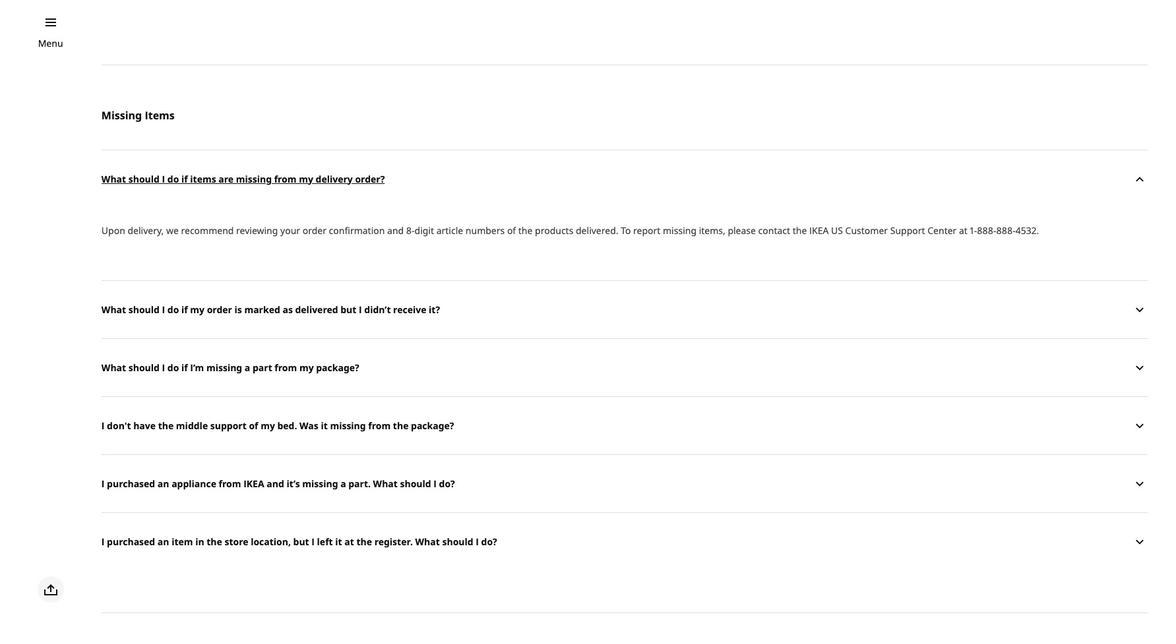 Task type: describe. For each thing, give the bounding box(es) containing it.
support
[[890, 224, 925, 237]]

is
[[234, 303, 242, 316]]

1 vertical spatial a
[[340, 477, 346, 490]]

article
[[436, 224, 463, 237]]

what should i do if items are missing from my delivery order? button
[[101, 150, 1148, 208]]

from inside the i don't have the middle support of my bed. was it missing from the package? dropdown button
[[368, 419, 391, 432]]

upon
[[101, 224, 125, 237]]

purchased for i purchased an appliance from ikea and it's missing a part. what should i do?
[[107, 477, 155, 490]]

do for my
[[167, 303, 179, 316]]

numbers
[[466, 224, 505, 237]]

what for what should i do if items are missing from my delivery order?
[[101, 173, 126, 185]]

if for items
[[181, 173, 188, 185]]

products
[[535, 224, 573, 237]]

0 vertical spatial ikea
[[809, 224, 829, 237]]

missing right are on the left top of page
[[236, 173, 272, 185]]

1 888- from the left
[[977, 224, 996, 237]]

purchased for i purchased an item in the store location, but i left it at the register. what should i do?
[[107, 535, 155, 548]]

do for items
[[167, 173, 179, 185]]

0 vertical spatial package?
[[316, 361, 359, 374]]

support
[[210, 419, 247, 432]]

what should i do if my order is marked as delivered but i didn't receive it?
[[101, 303, 440, 316]]

my left 'is'
[[190, 303, 204, 316]]

what should i do if i'm missing a part from my package?
[[101, 361, 359, 374]]

from inside what should i do if i'm missing a part from my package? dropdown button
[[275, 361, 297, 374]]

i purchased an item in the store location, but i left it at the register. what should i do?
[[101, 535, 497, 548]]

your
[[280, 224, 300, 237]]

what for what should i do if my order is marked as delivered but i didn't receive it?
[[101, 303, 126, 316]]

missing left items,
[[663, 224, 697, 237]]

items
[[145, 108, 175, 123]]

have
[[133, 419, 156, 432]]

delivery,
[[128, 224, 164, 237]]

8-
[[406, 224, 415, 237]]

items
[[190, 173, 216, 185]]

us
[[831, 224, 843, 237]]

0 horizontal spatial do?
[[439, 477, 455, 490]]

register.
[[374, 535, 413, 548]]

i purchased an item in the store location, but i left it at the register. what should i do? button
[[101, 513, 1148, 571]]

4532.
[[1016, 224, 1039, 237]]

i don't have the middle support of my bed. was it missing from the package? button
[[101, 396, 1148, 454]]

middle
[[176, 419, 208, 432]]

menu button
[[38, 36, 63, 51]]

0 vertical spatial at
[[959, 224, 968, 237]]

an for item
[[158, 535, 169, 548]]

appliance
[[172, 477, 216, 490]]

contact
[[758, 224, 790, 237]]

reviewing
[[236, 224, 278, 237]]

store
[[225, 535, 248, 548]]

missing right was
[[330, 419, 366, 432]]

it's
[[287, 477, 300, 490]]

confirmation
[[329, 224, 385, 237]]

missing
[[101, 108, 142, 123]]

part.
[[348, 477, 371, 490]]

part
[[253, 361, 272, 374]]

center
[[928, 224, 957, 237]]

to
[[621, 224, 631, 237]]

1 vertical spatial but
[[293, 535, 309, 548]]

delivery
[[316, 173, 353, 185]]

order for is
[[207, 303, 232, 316]]



Task type: locate. For each thing, give the bounding box(es) containing it.
do left i'm
[[167, 361, 179, 374]]

an left appliance
[[158, 477, 169, 490]]

of right support
[[249, 419, 258, 432]]

0 vertical spatial a
[[245, 361, 250, 374]]

1 vertical spatial order
[[207, 303, 232, 316]]

missing right it's at the left of page
[[302, 477, 338, 490]]

if for my
[[181, 303, 188, 316]]

i purchased an appliance from ikea and it's missing a part. what should i do?
[[101, 477, 455, 490]]

and inside dropdown button
[[267, 477, 284, 490]]

0 horizontal spatial of
[[249, 419, 258, 432]]

what
[[101, 173, 126, 185], [101, 303, 126, 316], [101, 361, 126, 374], [373, 477, 398, 490], [415, 535, 440, 548]]

3 if from the top
[[181, 361, 188, 374]]

0 horizontal spatial but
[[293, 535, 309, 548]]

2 888- from the left
[[996, 224, 1016, 237]]

marked
[[244, 303, 280, 316]]

from up the part.
[[368, 419, 391, 432]]

from right appliance
[[219, 477, 241, 490]]

0 vertical spatial do?
[[439, 477, 455, 490]]

1 horizontal spatial of
[[507, 224, 516, 237]]

report
[[633, 224, 660, 237]]

1 vertical spatial an
[[158, 535, 169, 548]]

what should i do if my order is marked as delivered but i didn't receive it? button
[[101, 280, 1148, 338]]

receive
[[393, 303, 426, 316]]

but left 'didn't'
[[340, 303, 356, 316]]

delivered
[[295, 303, 338, 316]]

2 vertical spatial if
[[181, 361, 188, 374]]

do
[[167, 173, 179, 185], [167, 303, 179, 316], [167, 361, 179, 374]]

but left left
[[293, 535, 309, 548]]

order right your
[[303, 224, 326, 237]]

of
[[507, 224, 516, 237], [249, 419, 258, 432]]

ikea
[[809, 224, 829, 237], [243, 477, 264, 490]]

0 vertical spatial order
[[303, 224, 326, 237]]

do inside what should i do if my order is marked as delivered but i didn't receive it? dropdown button
[[167, 303, 179, 316]]

order inside dropdown button
[[207, 303, 232, 316]]

and left 8-
[[387, 224, 404, 237]]

ikea inside dropdown button
[[243, 477, 264, 490]]

order for confirmation
[[303, 224, 326, 237]]

missing
[[236, 173, 272, 185], [663, 224, 697, 237], [206, 361, 242, 374], [330, 419, 366, 432], [302, 477, 338, 490]]

0 horizontal spatial a
[[245, 361, 250, 374]]

purchased down don't
[[107, 477, 155, 490]]

didn't
[[364, 303, 391, 316]]

an left item
[[158, 535, 169, 548]]

from
[[274, 173, 297, 185], [275, 361, 297, 374], [368, 419, 391, 432], [219, 477, 241, 490]]

888- left 4532.
[[977, 224, 996, 237]]

if left items
[[181, 173, 188, 185]]

upon delivery, we recommend reviewing your order confirmation and 8-digit article numbers of the products delivered. to report missing items, please contact the ikea us customer support center at 1-888-888-4532.
[[101, 224, 1039, 237]]

an for appliance
[[158, 477, 169, 490]]

should for what should i do if items are missing from my delivery order?
[[128, 173, 160, 185]]

bed.
[[277, 419, 297, 432]]

1 vertical spatial and
[[267, 477, 284, 490]]

items,
[[699, 224, 725, 237]]

do left items
[[167, 173, 179, 185]]

1 if from the top
[[181, 173, 188, 185]]

2 an from the top
[[158, 535, 169, 548]]

1 vertical spatial ikea
[[243, 477, 264, 490]]

a left the part.
[[340, 477, 346, 490]]

purchased left item
[[107, 535, 155, 548]]

it right left
[[335, 535, 342, 548]]

i'm
[[190, 361, 204, 374]]

of right numbers
[[507, 224, 516, 237]]

missing items
[[101, 108, 175, 123]]

delivered.
[[576, 224, 618, 237]]

but
[[340, 303, 356, 316], [293, 535, 309, 548]]

at
[[959, 224, 968, 237], [344, 535, 354, 548]]

my
[[299, 173, 313, 185], [190, 303, 204, 316], [299, 361, 314, 374], [261, 419, 275, 432]]

please
[[728, 224, 756, 237]]

1 horizontal spatial at
[[959, 224, 968, 237]]

my right part
[[299, 361, 314, 374]]

1-
[[970, 224, 977, 237]]

1 horizontal spatial but
[[340, 303, 356, 316]]

do left 'is'
[[167, 303, 179, 316]]

menu
[[38, 37, 63, 49]]

left
[[317, 535, 333, 548]]

i don't have the middle support of my bed. was it missing from the package?
[[101, 419, 454, 432]]

0 horizontal spatial package?
[[316, 361, 359, 374]]

as
[[283, 303, 293, 316]]

in
[[195, 535, 204, 548]]

ikea left us
[[809, 224, 829, 237]]

1 vertical spatial of
[[249, 419, 258, 432]]

1 horizontal spatial order
[[303, 224, 326, 237]]

1 an from the top
[[158, 477, 169, 490]]

should for what should i do if i'm missing a part from my package?
[[128, 361, 160, 374]]

from inside i purchased an appliance from ikea and it's missing a part. what should i do? dropdown button
[[219, 477, 241, 490]]

1 vertical spatial at
[[344, 535, 354, 548]]

2 vertical spatial do
[[167, 361, 179, 374]]

2 purchased from the top
[[107, 535, 155, 548]]

i
[[162, 173, 165, 185], [162, 303, 165, 316], [359, 303, 362, 316], [162, 361, 165, 374], [101, 419, 105, 432], [101, 477, 105, 490], [434, 477, 437, 490], [101, 535, 105, 548], [312, 535, 315, 548], [476, 535, 479, 548]]

2 do from the top
[[167, 303, 179, 316]]

0 vertical spatial if
[[181, 173, 188, 185]]

at right left
[[344, 535, 354, 548]]

what should i do if i'm missing a part from my package? button
[[101, 338, 1148, 396]]

0 vertical spatial of
[[507, 224, 516, 237]]

are
[[218, 173, 234, 185]]

1 purchased from the top
[[107, 477, 155, 490]]

888-
[[977, 224, 996, 237], [996, 224, 1016, 237]]

0 horizontal spatial ikea
[[243, 477, 264, 490]]

1 do from the top
[[167, 173, 179, 185]]

it right was
[[321, 419, 328, 432]]

purchased
[[107, 477, 155, 490], [107, 535, 155, 548]]

do?
[[439, 477, 455, 490], [481, 535, 497, 548]]

item
[[172, 535, 193, 548]]

at left 1-
[[959, 224, 968, 237]]

a left part
[[245, 361, 250, 374]]

1 vertical spatial package?
[[411, 419, 454, 432]]

1 horizontal spatial do?
[[481, 535, 497, 548]]

0 vertical spatial but
[[340, 303, 356, 316]]

rotate 180 image
[[1132, 171, 1148, 187]]

do inside what should i do if items are missing from my delivery order? dropdown button
[[167, 173, 179, 185]]

0 horizontal spatial at
[[344, 535, 354, 548]]

order
[[303, 224, 326, 237], [207, 303, 232, 316]]

digit
[[415, 224, 434, 237]]

do for i'm
[[167, 361, 179, 374]]

if
[[181, 173, 188, 185], [181, 303, 188, 316], [181, 361, 188, 374]]

from left delivery
[[274, 173, 297, 185]]

1 horizontal spatial it
[[335, 535, 342, 548]]

0 vertical spatial an
[[158, 477, 169, 490]]

an
[[158, 477, 169, 490], [158, 535, 169, 548]]

1 horizontal spatial a
[[340, 477, 346, 490]]

1 horizontal spatial and
[[387, 224, 404, 237]]

0 vertical spatial purchased
[[107, 477, 155, 490]]

order left 'is'
[[207, 303, 232, 316]]

ikea left it's at the left of page
[[243, 477, 264, 490]]

1 vertical spatial it
[[335, 535, 342, 548]]

don't
[[107, 419, 131, 432]]

from right part
[[275, 361, 297, 374]]

0 horizontal spatial order
[[207, 303, 232, 316]]

0 vertical spatial it
[[321, 419, 328, 432]]

the
[[518, 224, 533, 237], [793, 224, 807, 237], [158, 419, 174, 432], [393, 419, 409, 432], [207, 535, 222, 548], [356, 535, 372, 548]]

if left i'm
[[181, 361, 188, 374]]

it?
[[429, 303, 440, 316]]

1 vertical spatial purchased
[[107, 535, 155, 548]]

1 horizontal spatial ikea
[[809, 224, 829, 237]]

what should i do if items are missing from my delivery order?
[[101, 173, 385, 185]]

should for what should i do if my order is marked as delivered but i didn't receive it?
[[128, 303, 160, 316]]

location,
[[251, 535, 291, 548]]

of inside dropdown button
[[249, 419, 258, 432]]

do inside what should i do if i'm missing a part from my package? dropdown button
[[167, 361, 179, 374]]

0 horizontal spatial it
[[321, 419, 328, 432]]

my left delivery
[[299, 173, 313, 185]]

missing right i'm
[[206, 361, 242, 374]]

1 vertical spatial do?
[[481, 535, 497, 548]]

if left 'is'
[[181, 303, 188, 316]]

a
[[245, 361, 250, 374], [340, 477, 346, 490]]

package?
[[316, 361, 359, 374], [411, 419, 454, 432]]

i purchased an appliance from ikea and it's missing a part. what should i do? button
[[101, 454, 1148, 513]]

order?
[[355, 173, 385, 185]]

it
[[321, 419, 328, 432], [335, 535, 342, 548]]

from inside what should i do if items are missing from my delivery order? dropdown button
[[274, 173, 297, 185]]

we
[[166, 224, 179, 237]]

and
[[387, 224, 404, 237], [267, 477, 284, 490]]

0 vertical spatial and
[[387, 224, 404, 237]]

recommend
[[181, 224, 234, 237]]

1 vertical spatial if
[[181, 303, 188, 316]]

888- right 1-
[[996, 224, 1016, 237]]

customer
[[845, 224, 888, 237]]

0 vertical spatial do
[[167, 173, 179, 185]]

2 if from the top
[[181, 303, 188, 316]]

and left it's at the left of page
[[267, 477, 284, 490]]

1 vertical spatial do
[[167, 303, 179, 316]]

my left bed.
[[261, 419, 275, 432]]

0 horizontal spatial and
[[267, 477, 284, 490]]

at inside dropdown button
[[344, 535, 354, 548]]

was
[[300, 419, 318, 432]]

what for what should i do if i'm missing a part from my package?
[[101, 361, 126, 374]]

1 horizontal spatial package?
[[411, 419, 454, 432]]

if for i'm
[[181, 361, 188, 374]]

3 do from the top
[[167, 361, 179, 374]]

should
[[128, 173, 160, 185], [128, 303, 160, 316], [128, 361, 160, 374], [400, 477, 431, 490], [442, 535, 473, 548]]



Task type: vqa. For each thing, say whether or not it's contained in the screenshot.
the learn in Learn More button
no



